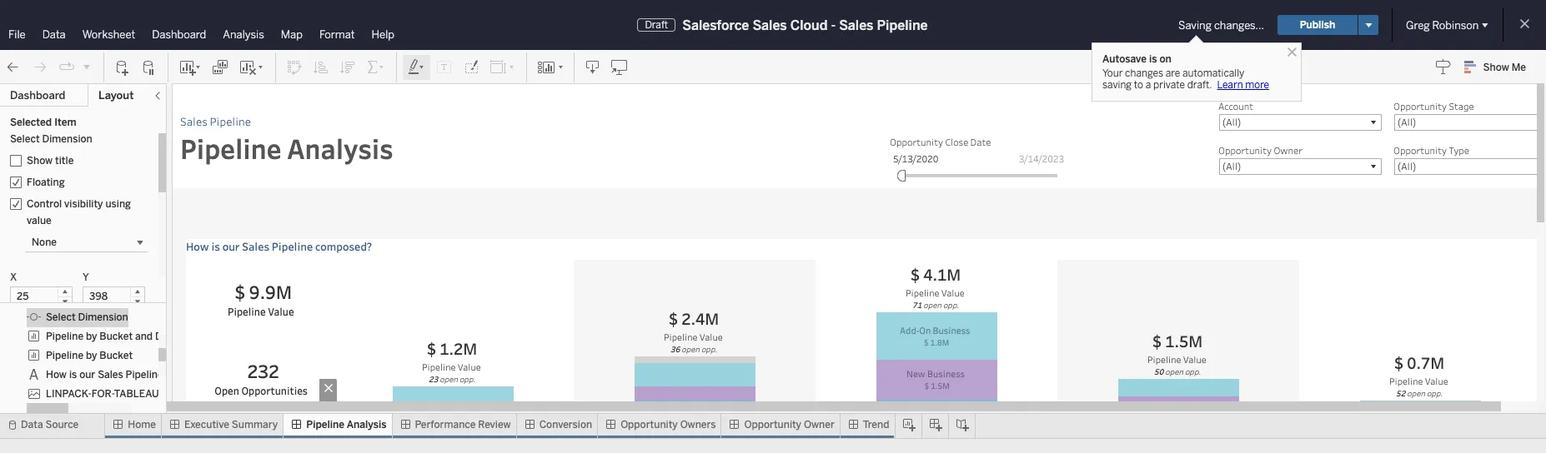 Task type: vqa. For each thing, say whether or not it's contained in the screenshot.
Personal
no



Task type: locate. For each thing, give the bounding box(es) containing it.
by down select dimension
[[86, 350, 97, 362]]

layout
[[98, 89, 134, 102]]

1 horizontal spatial dimension
[[155, 331, 205, 343]]

0 horizontal spatial opportunity owner
[[745, 420, 835, 431]]

data up redo icon
[[42, 28, 66, 41]]

opportunity left owners
[[621, 420, 678, 431]]

show
[[1484, 62, 1510, 73], [27, 155, 53, 167]]

highlight image
[[407, 59, 426, 75]]

opportunity left type
[[1394, 144, 1447, 157]]

opportunity left stage
[[1394, 100, 1447, 113]]

replay animation image left new data source icon
[[82, 61, 92, 71]]

1 horizontal spatial our
[[222, 239, 240, 254]]

0 vertical spatial how is our sales pipeline composed?
[[186, 239, 372, 254]]

0 vertical spatial opportunity owner
[[1219, 144, 1303, 157]]

file
[[8, 28, 26, 41]]

0 vertical spatial dimension
[[78, 312, 128, 323]]

pipeline by bucket
[[46, 350, 133, 362]]

dashboard up the selected
[[10, 89, 65, 102]]

0 vertical spatial by
[[86, 331, 97, 343]]

data for data
[[42, 28, 66, 41]]

2 bucket from the top
[[100, 350, 133, 362]]

data left source
[[21, 420, 43, 431]]

0 horizontal spatial show
[[27, 155, 53, 167]]

1 for- from the left
[[92, 388, 114, 400]]

0 vertical spatial show
[[1484, 62, 1510, 73]]

how inside pipeline analysis application
[[186, 239, 209, 254]]

dimension right and
[[155, 331, 205, 343]]

open and edit this workbook in tableau desktop image
[[611, 59, 628, 75]]

pipeline
[[877, 17, 928, 33], [210, 114, 251, 129], [180, 130, 282, 167], [272, 239, 313, 254], [46, 331, 83, 343], [46, 350, 83, 362], [126, 369, 163, 381], [306, 420, 345, 431]]

1 horizontal spatial show
[[1484, 62, 1510, 73]]

dashboard up new worksheet image
[[152, 28, 206, 41]]

1 vertical spatial analysis
[[287, 130, 393, 167]]

tableau-
[[114, 388, 163, 400]]

performance
[[415, 420, 476, 431]]

1 horizontal spatial dashboard
[[152, 28, 206, 41]]

data for data source
[[21, 420, 43, 431]]

1 horizontal spatial owner
[[1274, 144, 1303, 157]]

analysis left performance
[[347, 420, 387, 431]]

control
[[27, 199, 62, 210]]

how
[[186, 239, 209, 254], [46, 369, 67, 381]]

1 horizontal spatial for-
[[163, 388, 186, 400]]

opportunity
[[1394, 100, 1447, 113], [890, 136, 944, 148], [1219, 144, 1272, 157], [1394, 144, 1447, 157], [621, 420, 678, 431], [745, 420, 802, 431]]

1 by from the top
[[86, 331, 97, 343]]

0 horizontal spatial our
[[79, 369, 95, 381]]

1 horizontal spatial how
[[186, 239, 209, 254]]

how is our sales pipeline composed?
[[186, 239, 372, 254], [46, 369, 220, 381]]

floating
[[27, 177, 65, 189]]

worksheet
[[82, 28, 135, 41]]

and
[[135, 331, 153, 343]]

0 horizontal spatial dimension
[[78, 312, 128, 323]]

1 vertical spatial our
[[79, 369, 95, 381]]

for- up the executive
[[163, 388, 186, 400]]

analysis
[[223, 28, 264, 41], [287, 130, 393, 167], [347, 420, 387, 431]]

more options image
[[320, 397, 337, 415]]

learn more link
[[1213, 79, 1270, 91]]

draft.
[[1188, 79, 1213, 91]]

1 horizontal spatial replay animation image
[[82, 61, 92, 71]]

home
[[128, 420, 156, 431]]

saving
[[1179, 19, 1212, 31]]

bucket for pipeline by bucket
[[100, 350, 133, 362]]

composed?
[[315, 239, 372, 254], [166, 369, 220, 381]]

our
[[222, 239, 240, 254], [79, 369, 95, 381]]

sort ascending image
[[313, 59, 330, 75]]

for-
[[92, 388, 114, 400], [163, 388, 186, 400]]

0 vertical spatial our
[[222, 239, 240, 254]]

opportunity owner
[[1219, 144, 1303, 157], [745, 420, 835, 431]]

executive summary
[[184, 420, 278, 431]]

salesforce
[[683, 17, 749, 33]]

bucket
[[100, 331, 133, 343], [100, 350, 133, 362]]

is
[[1149, 53, 1157, 65], [211, 239, 220, 254], [69, 369, 77, 381]]

opportunity type
[[1394, 144, 1470, 157]]

replay animation image
[[58, 59, 75, 75], [82, 61, 92, 71]]

visibility
[[64, 199, 103, 210]]

2 vertical spatial analysis
[[347, 420, 387, 431]]

0 horizontal spatial owner
[[804, 420, 835, 431]]

show left me
[[1484, 62, 1510, 73]]

pipeline analysis
[[306, 420, 387, 431]]

dashboard
[[152, 28, 206, 41], [10, 89, 65, 102]]

opportunity owners
[[621, 420, 716, 431]]

learn
[[1218, 79, 1243, 91]]

changes...
[[1215, 19, 1265, 31]]

marks. press enter to open the view data window.. use arrow keys to navigate data visualization elements. image
[[194, 260, 328, 340], [332, 260, 1542, 420], [194, 340, 328, 419]]

0 vertical spatial owner
[[1274, 144, 1303, 157]]

0 vertical spatial bucket
[[100, 331, 133, 343]]

executive
[[184, 420, 229, 431]]

1 bucket from the top
[[100, 331, 133, 343]]

date
[[971, 136, 991, 148]]

0 vertical spatial how
[[186, 239, 209, 254]]

0 horizontal spatial for-
[[92, 388, 114, 400]]

analysis up clear sheet image on the top left
[[223, 28, 264, 41]]

show for show me
[[1484, 62, 1510, 73]]

1 vertical spatial dashboard
[[10, 89, 65, 102]]

0 vertical spatial data
[[42, 28, 66, 41]]

totals image
[[366, 59, 386, 75]]

private
[[1154, 79, 1185, 91]]

learn more
[[1218, 79, 1270, 91]]

0 horizontal spatial composed?
[[166, 369, 220, 381]]

by up pipeline by bucket
[[86, 331, 97, 343]]

1 vertical spatial bucket
[[100, 350, 133, 362]]

0 vertical spatial composed?
[[315, 239, 372, 254]]

by
[[86, 331, 97, 343], [86, 350, 97, 362]]

2 vertical spatial is
[[69, 369, 77, 381]]

background.png
[[221, 388, 312, 400]]

clear sheet image
[[239, 59, 265, 75]]

1 vertical spatial show
[[27, 155, 53, 167]]

1 vertical spatial data
[[21, 420, 43, 431]]

show for show title
[[27, 155, 53, 167]]

1 vertical spatial owner
[[804, 420, 835, 431]]

greg
[[1406, 19, 1430, 31]]

control visibility using value
[[27, 199, 131, 227]]

your changes are automatically saving to a private draft.
[[1103, 68, 1245, 91]]

saving
[[1103, 79, 1132, 91]]

1 vertical spatial how
[[46, 369, 67, 381]]

download image
[[585, 59, 601, 75]]

summary
[[232, 420, 278, 431]]

bucket left and
[[100, 331, 133, 343]]

1 vertical spatial is
[[211, 239, 220, 254]]

1 horizontal spatial is
[[211, 239, 220, 254]]

account
[[1219, 100, 1254, 113]]

1 vertical spatial by
[[86, 350, 97, 362]]

0 horizontal spatial how
[[46, 369, 67, 381]]

2 by from the top
[[86, 350, 97, 362]]

for- down pipeline by bucket
[[92, 388, 114, 400]]

opportunity owner inside pipeline analysis application
[[1219, 144, 1303, 157]]

replay animation image right redo icon
[[58, 59, 75, 75]]

0 vertical spatial dashboard
[[152, 28, 206, 41]]

1 horizontal spatial composed?
[[315, 239, 372, 254]]

1 horizontal spatial opportunity owner
[[1219, 144, 1303, 157]]

owner
[[1274, 144, 1303, 157], [804, 420, 835, 431]]

data
[[42, 28, 66, 41], [21, 420, 43, 431]]

2 horizontal spatial is
[[1149, 53, 1157, 65]]

1 vertical spatial opportunity owner
[[745, 420, 835, 431]]

sales
[[753, 17, 787, 33], [839, 17, 874, 33], [180, 114, 208, 129], [242, 239, 269, 254], [98, 369, 123, 381]]

on
[[1160, 53, 1172, 65]]

0 horizontal spatial replay animation image
[[58, 59, 75, 75]]

dimension
[[78, 312, 128, 323], [155, 331, 205, 343]]

opportunity down account
[[1219, 144, 1272, 157]]

1 vertical spatial how is our sales pipeline composed?
[[46, 369, 220, 381]]

greg robinson
[[1406, 19, 1479, 31]]

item
[[54, 117, 76, 128]]

analysis down sort descending image
[[287, 130, 393, 167]]

1 vertical spatial dimension
[[155, 331, 205, 343]]

opportunity close date
[[890, 136, 991, 148]]

show up "floating"
[[27, 155, 53, 167]]

bucket down pipeline by bucket and dimension
[[100, 350, 133, 362]]

show inside button
[[1484, 62, 1510, 73]]

dimension down y text box
[[78, 312, 128, 323]]

new worksheet image
[[179, 59, 202, 75]]



Task type: describe. For each thing, give the bounding box(es) containing it.
salesforce sales cloud - sales pipeline
[[683, 17, 928, 33]]

more
[[1246, 79, 1270, 91]]

help
[[372, 28, 395, 41]]

robinson
[[1433, 19, 1479, 31]]

select dimension
[[46, 312, 128, 323]]

our inside pipeline analysis application
[[222, 239, 240, 254]]

opportunity right owners
[[745, 420, 802, 431]]

close
[[945, 136, 969, 148]]

redo image
[[32, 59, 48, 75]]

X text field
[[10, 287, 73, 307]]

cloud
[[791, 17, 828, 33]]

white-
[[186, 388, 221, 400]]

remove from dashboard image
[[320, 380, 337, 397]]

0 horizontal spatial is
[[69, 369, 77, 381]]

title
[[55, 155, 74, 167]]

show labels image
[[436, 59, 453, 75]]

autosave is on
[[1103, 53, 1172, 65]]

performance review
[[415, 420, 511, 431]]

a
[[1146, 79, 1151, 91]]

swap rows and columns image
[[286, 59, 303, 75]]

owner inside pipeline analysis application
[[1274, 144, 1303, 157]]

value
[[27, 215, 52, 227]]

type
[[1449, 144, 1470, 157]]

show title
[[27, 155, 74, 167]]

owners
[[680, 420, 716, 431]]

analysis inside the sales pipeline pipeline analysis
[[287, 130, 393, 167]]

your
[[1103, 68, 1123, 79]]

select
[[46, 312, 76, 323]]

selected item select dimension
[[10, 117, 92, 145]]

how is our sales pipeline composed? inside pipeline analysis application
[[186, 239, 372, 254]]

conversion
[[539, 420, 592, 431]]

pipeline analysis application
[[167, 83, 1547, 454]]

5/13/2020
[[893, 153, 939, 165]]

collapse image
[[153, 91, 163, 101]]

0 horizontal spatial dashboard
[[10, 89, 65, 102]]

me
[[1512, 62, 1527, 73]]

0 vertical spatial analysis
[[223, 28, 264, 41]]

new data source image
[[114, 59, 131, 75]]

undo image
[[5, 59, 22, 75]]

show me button
[[1457, 54, 1542, 80]]

linpack-for-tableau-for-white-background.png
[[46, 388, 312, 400]]

x
[[10, 272, 17, 284]]

select dimension
[[10, 133, 92, 145]]

duplicate image
[[212, 59, 229, 75]]

pipeline by bucket and dimension
[[46, 331, 205, 343]]

is inside application
[[211, 239, 220, 254]]

2 for- from the left
[[163, 388, 186, 400]]

0 vertical spatial is
[[1149, 53, 1157, 65]]

using
[[105, 199, 131, 210]]

fit image
[[490, 59, 516, 75]]

Y text field
[[83, 287, 145, 307]]

by for pipeline by bucket
[[86, 350, 97, 362]]

1 vertical spatial composed?
[[166, 369, 220, 381]]

y
[[83, 272, 89, 284]]

publish button
[[1278, 15, 1358, 35]]

format
[[319, 28, 355, 41]]

selected
[[10, 117, 52, 128]]

sales inside the sales pipeline pipeline analysis
[[180, 114, 208, 129]]

autosave
[[1103, 53, 1147, 65]]

review
[[478, 420, 511, 431]]

close image
[[1285, 44, 1301, 60]]

stage
[[1449, 100, 1475, 113]]

are
[[1166, 68, 1181, 79]]

automatically
[[1183, 68, 1245, 79]]

linpack-
[[46, 388, 92, 400]]

show/hide cards image
[[537, 59, 564, 75]]

map
[[281, 28, 303, 41]]

saving changes...
[[1179, 19, 1265, 31]]

-
[[831, 17, 836, 33]]

publish
[[1300, 19, 1336, 31]]

changes
[[1125, 68, 1164, 79]]

format workbook image
[[463, 59, 480, 75]]

source
[[45, 420, 79, 431]]

data source
[[21, 420, 79, 431]]

to
[[1134, 79, 1144, 91]]

composed? inside pipeline analysis application
[[315, 239, 372, 254]]

by for pipeline by bucket and dimension
[[86, 331, 97, 343]]

bucket for pipeline by bucket and dimension
[[100, 331, 133, 343]]

pipeline analysis heading
[[180, 92, 1547, 189]]

pause auto updates image
[[141, 59, 158, 75]]

show me
[[1484, 62, 1527, 73]]

sales pipeline pipeline analysis
[[180, 114, 393, 167]]

draft
[[645, 19, 668, 31]]

sort descending image
[[340, 59, 356, 75]]

data guide image
[[1435, 58, 1452, 75]]

opportunity stage
[[1394, 100, 1475, 113]]

opportunity up 5/13/2020
[[890, 136, 944, 148]]

trend
[[863, 420, 890, 431]]



